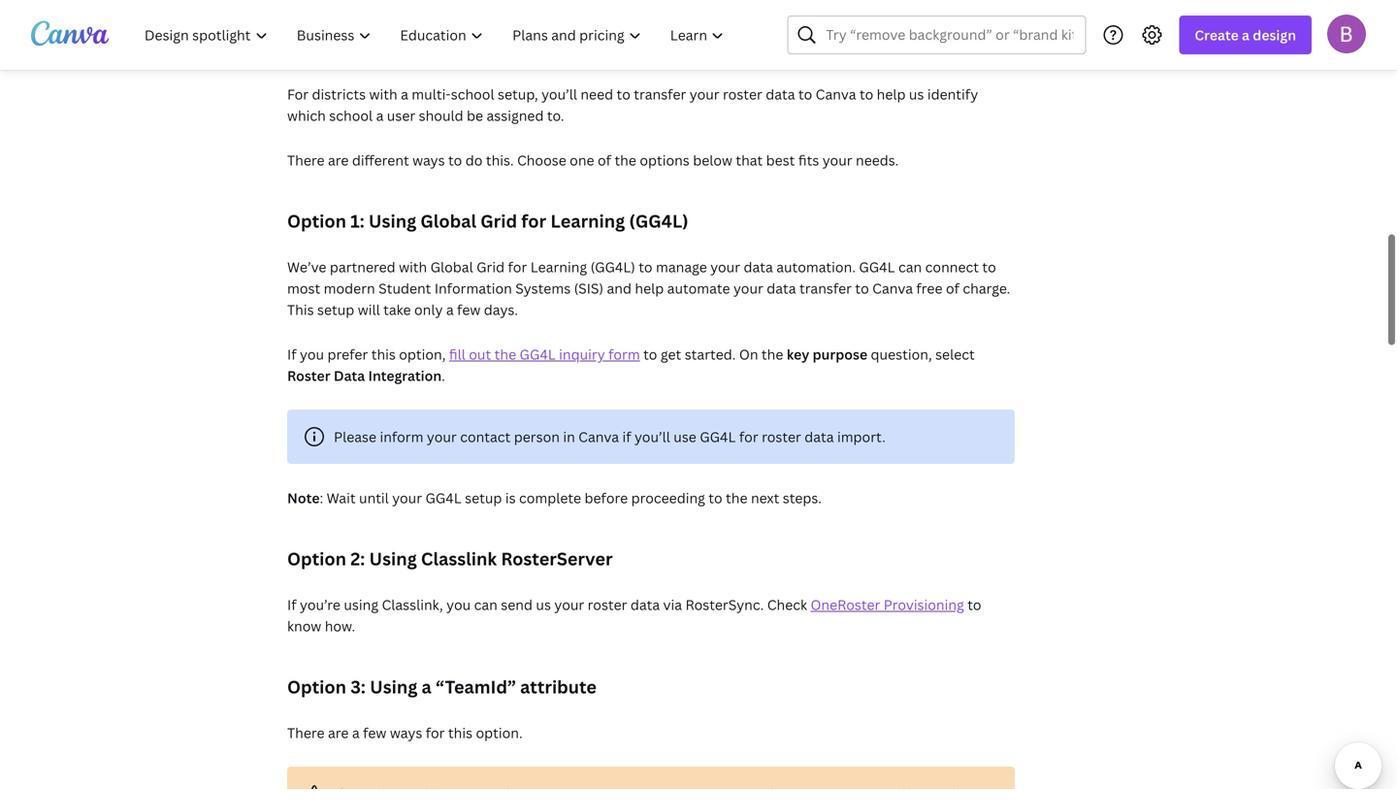 Task type: locate. For each thing, give the bounding box(es) containing it.
proceeding
[[631, 489, 706, 507]]

can
[[899, 258, 922, 276], [474, 595, 498, 614]]

automation.
[[777, 258, 856, 276]]

take
[[383, 300, 411, 319]]

transfer
[[634, 85, 687, 103], [800, 279, 852, 297]]

few down information
[[457, 300, 481, 319]]

for up next
[[739, 428, 759, 446]]

information
[[435, 279, 512, 297]]

if
[[287, 345, 297, 364], [287, 595, 297, 614]]

for
[[522, 209, 547, 233], [508, 258, 527, 276], [739, 428, 759, 446], [426, 724, 445, 742]]

data left import.
[[805, 428, 834, 446]]

for up systems
[[508, 258, 527, 276]]

to up fits
[[799, 85, 813, 103]]

can left the 'send'
[[474, 595, 498, 614]]

school up be
[[451, 85, 495, 103]]

a down 3:
[[352, 724, 360, 742]]

school down 'districts'
[[329, 106, 373, 125]]

learning up systems
[[531, 258, 587, 276]]

0 vertical spatial school
[[451, 85, 495, 103]]

0 vertical spatial roster
[[723, 85, 763, 103]]

1 vertical spatial there
[[287, 724, 325, 742]]

to left do
[[448, 151, 462, 169]]

know
[[287, 617, 322, 635]]

2:
[[351, 547, 365, 571]]

roster up that
[[723, 85, 763, 103]]

question,
[[871, 345, 932, 364]]

1 if from the top
[[287, 345, 297, 364]]

help left identify at the right top
[[877, 85, 906, 103]]

canva left "if"
[[579, 428, 619, 446]]

0 horizontal spatial setup
[[317, 300, 355, 319]]

started.
[[685, 345, 736, 364]]

gg4l left inquiry
[[520, 345, 556, 364]]

with
[[369, 85, 398, 103], [399, 258, 427, 276]]

a
[[1242, 26, 1250, 44], [401, 85, 409, 103], [376, 106, 384, 125], [446, 300, 454, 319], [422, 675, 432, 699], [352, 724, 360, 742]]

help right and
[[635, 279, 664, 297]]

your down rosterserver
[[555, 595, 585, 614]]

of
[[598, 151, 612, 169], [946, 279, 960, 297]]

option left 3:
[[287, 675, 347, 699]]

import.
[[838, 428, 886, 446]]

to right proceeding
[[709, 489, 723, 507]]

the left options
[[615, 151, 637, 169]]

roster
[[723, 85, 763, 103], [762, 428, 802, 446], [588, 595, 627, 614]]

are for different
[[328, 151, 349, 169]]

there for there are a few ways for this option.
[[287, 724, 325, 742]]

how.
[[325, 617, 355, 635]]

you down the classlink
[[447, 595, 471, 614]]

(sis)
[[574, 279, 604, 297]]

help
[[877, 85, 906, 103], [635, 279, 664, 297]]

global
[[421, 209, 477, 233], [431, 258, 473, 276]]

you'll right "if"
[[635, 428, 671, 446]]

a right only
[[446, 300, 454, 319]]

few
[[457, 300, 481, 319], [363, 724, 387, 742]]

0 horizontal spatial help
[[635, 279, 664, 297]]

this
[[287, 300, 314, 319]]

if up roster
[[287, 345, 297, 364]]

canva up fits
[[816, 85, 857, 103]]

learning for using
[[551, 209, 625, 233]]

option left 2:
[[287, 547, 347, 571]]

(gg4l) up manage
[[629, 209, 689, 233]]

0 vertical spatial ways
[[413, 151, 445, 169]]

top level navigation element
[[132, 16, 741, 54]]

1 horizontal spatial help
[[877, 85, 906, 103]]

you
[[300, 345, 324, 364], [447, 595, 471, 614]]

1 vertical spatial this
[[448, 724, 473, 742]]

your up below
[[690, 85, 720, 103]]

be
[[467, 106, 483, 125]]

for down "option 3: using a "teamid" attribute"
[[426, 724, 445, 742]]

0 horizontal spatial you'll
[[542, 85, 577, 103]]

of right one
[[598, 151, 612, 169]]

0 vertical spatial (gg4l)
[[629, 209, 689, 233]]

(gg4l) inside we've partnered with global grid for learning (gg4l) to manage your data automation. gg4l can connect to most modern student information systems (sis) and help automate your data transfer to canva free of charge. this setup will take only a few days.
[[591, 258, 636, 276]]

1 horizontal spatial canva
[[816, 85, 857, 103]]

should
[[419, 106, 464, 125]]

0 horizontal spatial can
[[474, 595, 498, 614]]

2 vertical spatial option
[[287, 675, 347, 699]]

to left get
[[644, 345, 658, 364]]

1 horizontal spatial with
[[399, 258, 427, 276]]

to
[[617, 85, 631, 103], [799, 85, 813, 103], [860, 85, 874, 103], [448, 151, 462, 169], [639, 258, 653, 276], [983, 258, 997, 276], [856, 279, 869, 297], [644, 345, 658, 364], [709, 489, 723, 507], [968, 595, 982, 614]]

0 vertical spatial setup
[[317, 300, 355, 319]]

data up best
[[766, 85, 795, 103]]

fill
[[449, 345, 466, 364]]

with up student
[[399, 258, 427, 276]]

0 vertical spatial few
[[457, 300, 481, 319]]

0 vertical spatial can
[[899, 258, 922, 276]]

2 option from the top
[[287, 547, 347, 571]]

1 vertical spatial are
[[328, 724, 349, 742]]

this
[[371, 345, 396, 364], [448, 724, 473, 742]]

please
[[334, 428, 377, 446]]

via
[[663, 595, 682, 614]]

roster inside for districts with a multi-school setup, you'll need to transfer your roster data to canva to help us identify which school a user should be assigned to.
[[723, 85, 763, 103]]

1 vertical spatial with
[[399, 258, 427, 276]]

using for classlink
[[369, 547, 417, 571]]

0 vertical spatial transfer
[[634, 85, 687, 103]]

option for option 3: using a "teamid" attribute
[[287, 675, 347, 699]]

if inside if you prefer this option, fill out the gg4l inquiry form to get started. on the key purpose question, select roster data integration .
[[287, 345, 297, 364]]

to up needs. at top right
[[860, 85, 874, 103]]

0 horizontal spatial us
[[536, 595, 551, 614]]

1 there from the top
[[287, 151, 325, 169]]

ways left do
[[413, 151, 445, 169]]

school
[[451, 85, 495, 103], [329, 106, 373, 125]]

roster for for
[[762, 428, 802, 446]]

1 vertical spatial learning
[[531, 258, 587, 276]]

0 vertical spatial option
[[287, 209, 347, 233]]

to right provisioning on the right of page
[[968, 595, 982, 614]]

out
[[469, 345, 491, 364]]

most
[[287, 279, 321, 297]]

gg4l
[[859, 258, 895, 276], [520, 345, 556, 364], [700, 428, 736, 446], [426, 489, 462, 507]]

1 horizontal spatial school
[[451, 85, 495, 103]]

your up automate
[[711, 258, 741, 276]]

with inside for districts with a multi-school setup, you'll need to transfer your roster data to canva to help us identify which school a user should be assigned to.
[[369, 85, 398, 103]]

the right the out
[[495, 345, 516, 364]]

transfer inside for districts with a multi-school setup, you'll need to transfer your roster data to canva to help us identify which school a user should be assigned to.
[[634, 85, 687, 103]]

1 horizontal spatial transfer
[[800, 279, 852, 297]]

0 vertical spatial global
[[421, 209, 477, 233]]

for down the choose
[[522, 209, 547, 233]]

1 vertical spatial transfer
[[800, 279, 852, 297]]

0 horizontal spatial this
[[371, 345, 396, 364]]

0 horizontal spatial few
[[363, 724, 387, 742]]

canva inside for districts with a multi-school setup, you'll need to transfer your roster data to canva to help us identify which school a user should be assigned to.
[[816, 85, 857, 103]]

with inside we've partnered with global grid for learning (gg4l) to manage your data automation. gg4l can connect to most modern student information systems (sis) and help automate your data transfer to canva free of charge. this setup will take only a few days.
[[399, 258, 427, 276]]

steps.
[[783, 489, 822, 507]]

1 vertical spatial (gg4l)
[[591, 258, 636, 276]]

roster for your
[[723, 85, 763, 103]]

using for a
[[370, 675, 418, 699]]

there
[[287, 151, 325, 169], [287, 724, 325, 742]]

0 vertical spatial us
[[909, 85, 924, 103]]

global up information
[[431, 258, 473, 276]]

to left manage
[[639, 258, 653, 276]]

1 vertical spatial grid
[[477, 258, 505, 276]]

option.
[[476, 724, 523, 742]]

2 vertical spatial canva
[[579, 428, 619, 446]]

this inside if you prefer this option, fill out the gg4l inquiry form to get started. on the key purpose question, select roster data integration .
[[371, 345, 396, 364]]

we've
[[287, 258, 327, 276]]

(gg4l)
[[629, 209, 689, 233], [591, 258, 636, 276]]

data
[[766, 85, 795, 103], [744, 258, 773, 276], [767, 279, 796, 297], [805, 428, 834, 446], [631, 595, 660, 614]]

0 horizontal spatial with
[[369, 85, 398, 103]]

2 if from the top
[[287, 595, 297, 614]]

us right the 'send'
[[536, 595, 551, 614]]

grid inside we've partnered with global grid for learning (gg4l) to manage your data automation. gg4l can connect to most modern student information systems (sis) and help automate your data transfer to canva free of charge. this setup will take only a few days.
[[477, 258, 505, 276]]

few inside we've partnered with global grid for learning (gg4l) to manage your data automation. gg4l can connect to most modern student information systems (sis) and help automate your data transfer to canva free of charge. this setup will take only a few days.
[[457, 300, 481, 319]]

for
[[287, 85, 309, 103]]

1 vertical spatial option
[[287, 547, 347, 571]]

us
[[909, 85, 924, 103], [536, 595, 551, 614]]

1 vertical spatial help
[[635, 279, 664, 297]]

0 vertical spatial using
[[369, 209, 417, 233]]

using right 1:
[[369, 209, 417, 233]]

1 horizontal spatial you'll
[[635, 428, 671, 446]]

option for option 2: using classlink rosterserver
[[287, 547, 347, 571]]

that
[[736, 151, 763, 169]]

there are a few ways for this option.
[[287, 724, 523, 742]]

roster up next
[[762, 428, 802, 446]]

setup
[[317, 300, 355, 319], [465, 489, 502, 507]]

1 horizontal spatial can
[[899, 258, 922, 276]]

note
[[287, 489, 320, 507]]

a up 'user'
[[401, 85, 409, 103]]

few down 3:
[[363, 724, 387, 742]]

1 vertical spatial global
[[431, 258, 473, 276]]

option,
[[399, 345, 446, 364]]

data left via
[[631, 595, 660, 614]]

your
[[690, 85, 720, 103], [823, 151, 853, 169], [711, 258, 741, 276], [734, 279, 764, 297], [427, 428, 457, 446], [392, 489, 422, 507], [555, 595, 585, 614]]

1 horizontal spatial us
[[909, 85, 924, 103]]

for inside we've partnered with global grid for learning (gg4l) to manage your data automation. gg4l can connect to most modern student information systems (sis) and help automate your data transfer to canva free of charge. this setup will take only a few days.
[[508, 258, 527, 276]]

grid for using
[[481, 209, 517, 233]]

0 vertical spatial canva
[[816, 85, 857, 103]]

2 horizontal spatial canva
[[873, 279, 913, 297]]

with up 'user'
[[369, 85, 398, 103]]

grid
[[481, 209, 517, 233], [477, 258, 505, 276]]

1 vertical spatial can
[[474, 595, 498, 614]]

grid up information
[[477, 258, 505, 276]]

0 horizontal spatial school
[[329, 106, 373, 125]]

1 horizontal spatial few
[[457, 300, 481, 319]]

1 horizontal spatial of
[[946, 279, 960, 297]]

using right 2:
[[369, 547, 417, 571]]

option for option 1: using global grid for learning (gg4l)
[[287, 209, 347, 233]]

you'll up to.
[[542, 85, 577, 103]]

integration
[[368, 366, 442, 385]]

of inside we've partnered with global grid for learning (gg4l) to manage your data automation. gg4l can connect to most modern student information systems (sis) and help automate your data transfer to canva free of charge. this setup will take only a few days.
[[946, 279, 960, 297]]

if up know on the bottom of the page
[[287, 595, 297, 614]]

using
[[344, 595, 379, 614]]

this left the option.
[[448, 724, 473, 742]]

a left design
[[1242, 26, 1250, 44]]

can up free
[[899, 258, 922, 276]]

1 vertical spatial using
[[369, 547, 417, 571]]

your right inform
[[427, 428, 457, 446]]

1 horizontal spatial setup
[[465, 489, 502, 507]]

learning inside we've partnered with global grid for learning (gg4l) to manage your data automation. gg4l can connect to most modern student information systems (sis) and help automate your data transfer to canva free of charge. this setup will take only a few days.
[[531, 258, 587, 276]]

gg4l right automation.
[[859, 258, 895, 276]]

roster left via
[[588, 595, 627, 614]]

on
[[739, 345, 759, 364]]

0 vertical spatial are
[[328, 151, 349, 169]]

assigned
[[487, 106, 544, 125]]

and
[[607, 279, 632, 297]]

setup down modern
[[317, 300, 355, 319]]

0 vertical spatial there
[[287, 151, 325, 169]]

0 horizontal spatial you
[[300, 345, 324, 364]]

0 vertical spatial help
[[877, 85, 906, 103]]

are
[[328, 151, 349, 169], [328, 724, 349, 742]]

1 vertical spatial you'll
[[635, 428, 671, 446]]

of down connect on the right top
[[946, 279, 960, 297]]

1 vertical spatial us
[[536, 595, 551, 614]]

there for there are different ways to do this. choose one of the options below that best fits your needs.
[[287, 151, 325, 169]]

with for global
[[399, 258, 427, 276]]

global down do
[[421, 209, 477, 233]]

2 there from the top
[[287, 724, 325, 742]]

1 vertical spatial if
[[287, 595, 297, 614]]

global for with
[[431, 258, 473, 276]]

your right automate
[[734, 279, 764, 297]]

0 vertical spatial with
[[369, 85, 398, 103]]

choose
[[517, 151, 567, 169]]

3 option from the top
[[287, 675, 347, 699]]

.
[[442, 366, 445, 385]]

0 vertical spatial of
[[598, 151, 612, 169]]

1 are from the top
[[328, 151, 349, 169]]

this up integration
[[371, 345, 396, 364]]

0 vertical spatial you'll
[[542, 85, 577, 103]]

transfer down automation.
[[800, 279, 852, 297]]

gg4l right use
[[700, 428, 736, 446]]

1 vertical spatial setup
[[465, 489, 502, 507]]

1 vertical spatial roster
[[762, 428, 802, 446]]

1 vertical spatial canva
[[873, 279, 913, 297]]

1 horizontal spatial this
[[448, 724, 473, 742]]

before
[[585, 489, 628, 507]]

your inside for districts with a multi-school setup, you'll need to transfer your roster data to canva to help us identify which school a user should be assigned to.
[[690, 85, 720, 103]]

1 vertical spatial you
[[447, 595, 471, 614]]

free
[[917, 279, 943, 297]]

learning
[[551, 209, 625, 233], [531, 258, 587, 276]]

0 horizontal spatial canva
[[579, 428, 619, 446]]

1:
[[351, 209, 365, 233]]

global inside we've partnered with global grid for learning (gg4l) to manage your data automation. gg4l can connect to most modern student information systems (sis) and help automate your data transfer to canva free of charge. this setup will take only a few days.
[[431, 258, 473, 276]]

for districts with a multi-school setup, you'll need to transfer your roster data to canva to help us identify which school a user should be assigned to.
[[287, 85, 979, 125]]

0 vertical spatial if
[[287, 345, 297, 364]]

using
[[369, 209, 417, 233], [369, 547, 417, 571], [370, 675, 418, 699]]

option
[[287, 209, 347, 233], [287, 547, 347, 571], [287, 675, 347, 699]]

0 vertical spatial you
[[300, 345, 324, 364]]

(gg4l) for using
[[629, 209, 689, 233]]

0 vertical spatial learning
[[551, 209, 625, 233]]

0 vertical spatial this
[[371, 345, 396, 364]]

classlink
[[421, 547, 497, 571]]

grid down this.
[[481, 209, 517, 233]]

classlink,
[[382, 595, 443, 614]]

if for if you prefer this option, fill out the gg4l inquiry form to get started. on the key purpose question, select roster data integration .
[[287, 345, 297, 364]]

canva left free
[[873, 279, 913, 297]]

2 vertical spatial using
[[370, 675, 418, 699]]

until
[[359, 489, 389, 507]]

0 horizontal spatial of
[[598, 151, 612, 169]]

1 option from the top
[[287, 209, 347, 233]]

us left identify at the right top
[[909, 85, 924, 103]]

oneroster provisioning link
[[811, 595, 965, 614]]

create
[[1195, 26, 1239, 44]]

ways down "option 3: using a "teamid" attribute"
[[390, 724, 423, 742]]

0 horizontal spatial transfer
[[634, 85, 687, 103]]

create a design button
[[1180, 16, 1312, 54]]

option left 1:
[[287, 209, 347, 233]]

if you're using classlink, you can send us your roster data via rostersync. check oneroster provisioning
[[287, 595, 965, 614]]

you up roster
[[300, 345, 324, 364]]

using right 3:
[[370, 675, 418, 699]]

2 are from the top
[[328, 724, 349, 742]]

1 vertical spatial of
[[946, 279, 960, 297]]

Try "remove background" or "brand kit" search field
[[826, 17, 1074, 53]]

learning down there are different ways to do this. choose one of the options below that best fits your needs.
[[551, 209, 625, 233]]

a left 'user'
[[376, 106, 384, 125]]

(gg4l) up and
[[591, 258, 636, 276]]

setup left is on the bottom left
[[465, 489, 502, 507]]

transfer right "need"
[[634, 85, 687, 103]]

0 vertical spatial grid
[[481, 209, 517, 233]]

student
[[379, 279, 431, 297]]



Task type: describe. For each thing, give the bounding box(es) containing it.
inform
[[380, 428, 424, 446]]

1 vertical spatial school
[[329, 106, 373, 125]]

options
[[640, 151, 690, 169]]

using for global
[[369, 209, 417, 233]]

you inside if you prefer this option, fill out the gg4l inquiry form to get started. on the key purpose question, select roster data integration .
[[300, 345, 324, 364]]

if for if you're using classlink, you can send us your roster data via rostersync. check oneroster provisioning
[[287, 595, 297, 614]]

send
[[501, 595, 533, 614]]

for for option 1: using global grid for learning (gg4l)
[[522, 209, 547, 233]]

global for using
[[421, 209, 477, 233]]

complete
[[519, 489, 582, 507]]

partnered
[[330, 258, 396, 276]]

need
[[581, 85, 614, 103]]

a inside dropdown button
[[1242, 26, 1250, 44]]

below
[[693, 151, 733, 169]]

data down automation.
[[767, 279, 796, 297]]

best
[[766, 151, 795, 169]]

1 horizontal spatial you
[[447, 595, 471, 614]]

rostersync.
[[686, 595, 764, 614]]

automate
[[667, 279, 730, 297]]

inquiry
[[559, 345, 605, 364]]

systems
[[516, 279, 571, 297]]

rosterserver
[[501, 547, 613, 571]]

which
[[287, 106, 326, 125]]

a inside we've partnered with global grid for learning (gg4l) to manage your data automation. gg4l can connect to most modern student information systems (sis) and help automate your data transfer to canva free of charge. this setup will take only a few days.
[[446, 300, 454, 319]]

transfer inside we've partnered with global grid for learning (gg4l) to manage your data automation. gg4l can connect to most modern student information systems (sis) and help automate your data transfer to canva free of charge. this setup will take only a few days.
[[800, 279, 852, 297]]

bob builder image
[[1328, 14, 1367, 53]]

2 vertical spatial roster
[[588, 595, 627, 614]]

check
[[767, 595, 808, 614]]

prefer
[[328, 345, 368, 364]]

charge.
[[963, 279, 1011, 297]]

needs.
[[856, 151, 899, 169]]

note : wait until your gg4l setup is complete before proceeding to the next steps.
[[287, 489, 822, 507]]

oneroster
[[811, 595, 881, 614]]

modern
[[324, 279, 375, 297]]

to inside if you prefer this option, fill out the gg4l inquiry form to get started. on the key purpose question, select roster data integration .
[[644, 345, 658, 364]]

to right "need"
[[617, 85, 631, 103]]

data inside for districts with a multi-school setup, you'll need to transfer your roster data to canva to help us identify which school a user should be assigned to.
[[766, 85, 795, 103]]

get
[[661, 345, 682, 364]]

days.
[[484, 300, 518, 319]]

districts
[[312, 85, 366, 103]]

"teamid"
[[436, 675, 516, 699]]

help inside for districts with a multi-school setup, you'll need to transfer your roster data to canva to help us identify which school a user should be assigned to.
[[877, 85, 906, 103]]

option 2: using classlink rosterserver
[[287, 547, 613, 571]]

to know how.
[[287, 595, 982, 635]]

gg4l inside we've partnered with global grid for learning (gg4l) to manage your data automation. gg4l can connect to most modern student information systems (sis) and help automate your data transfer to canva free of charge. this setup will take only a few days.
[[859, 258, 895, 276]]

gg4l inside if you prefer this option, fill out the gg4l inquiry form to get started. on the key purpose question, select roster data integration .
[[520, 345, 556, 364]]

next
[[751, 489, 780, 507]]

with for a
[[369, 85, 398, 103]]

if
[[623, 428, 631, 446]]

to inside to know how.
[[968, 595, 982, 614]]

your right fits
[[823, 151, 853, 169]]

gg4l up option 2: using classlink rosterserver
[[426, 489, 462, 507]]

help inside we've partnered with global grid for learning (gg4l) to manage your data automation. gg4l can connect to most modern student information systems (sis) and help automate your data transfer to canva free of charge. this setup will take only a few days.
[[635, 279, 664, 297]]

data left automation.
[[744, 258, 773, 276]]

person
[[514, 428, 560, 446]]

your right the until
[[392, 489, 422, 507]]

user
[[387, 106, 416, 125]]

connect
[[926, 258, 979, 276]]

form
[[609, 345, 640, 364]]

fill out the gg4l inquiry form link
[[449, 345, 640, 364]]

option 1: using global grid for learning (gg4l)
[[287, 209, 689, 233]]

you'll inside for districts with a multi-school setup, you'll need to transfer your roster data to canva to help us identify which school a user should be assigned to.
[[542, 85, 577, 103]]

the left next
[[726, 489, 748, 507]]

grid for with
[[477, 258, 505, 276]]

wait
[[327, 489, 356, 507]]

design
[[1253, 26, 1297, 44]]

manage
[[656, 258, 707, 276]]

only
[[414, 300, 443, 319]]

use
[[674, 428, 697, 446]]

for for we've partnered with global grid for learning (gg4l) to manage your data automation. gg4l can connect to most modern student information systems (sis) and help automate your data transfer to canva free of charge. this setup will take only a few days.
[[508, 258, 527, 276]]

setup inside we've partnered with global grid for learning (gg4l) to manage your data automation. gg4l can connect to most modern student information systems (sis) and help automate your data transfer to canva free of charge. this setup will take only a few days.
[[317, 300, 355, 319]]

fits
[[799, 151, 820, 169]]

are for a
[[328, 724, 349, 742]]

(gg4l) for with
[[591, 258, 636, 276]]

the right on
[[762, 345, 784, 364]]

to down automation.
[[856, 279, 869, 297]]

for for there are a few ways for this option.
[[426, 724, 445, 742]]

will
[[358, 300, 380, 319]]

do
[[466, 151, 483, 169]]

can inside we've partnered with global grid for learning (gg4l) to manage your data automation. gg4l can connect to most modern student information systems (sis) and help automate your data transfer to canva free of charge. this setup will take only a few days.
[[899, 258, 922, 276]]

key
[[787, 345, 810, 364]]

1 vertical spatial ways
[[390, 724, 423, 742]]

to.
[[547, 106, 564, 125]]

if you prefer this option, fill out the gg4l inquiry form to get started. on the key purpose question, select roster data integration .
[[287, 345, 975, 385]]

3:
[[351, 675, 366, 699]]

attribute
[[520, 675, 597, 699]]

is
[[506, 489, 516, 507]]

us inside for districts with a multi-school setup, you'll need to transfer your roster data to canva to help us identify which school a user should be assigned to.
[[909, 85, 924, 103]]

you're
[[300, 595, 341, 614]]

this.
[[486, 151, 514, 169]]

different
[[352, 151, 409, 169]]

multi-
[[412, 85, 451, 103]]

data
[[334, 366, 365, 385]]

learning for with
[[531, 258, 587, 276]]

in
[[563, 428, 575, 446]]

create a design
[[1195, 26, 1297, 44]]

1 vertical spatial few
[[363, 724, 387, 742]]

setup,
[[498, 85, 538, 103]]

identify
[[928, 85, 979, 103]]

contact
[[460, 428, 511, 446]]

one
[[570, 151, 595, 169]]

select
[[936, 345, 975, 364]]

purpose
[[813, 345, 868, 364]]

please inform your contact person in canva if you'll use gg4l for roster data import.
[[334, 428, 886, 446]]

canva inside we've partnered with global grid for learning (gg4l) to manage your data automation. gg4l can connect to most modern student information systems (sis) and help automate your data transfer to canva free of charge. this setup will take only a few days.
[[873, 279, 913, 297]]

to up 'charge.'
[[983, 258, 997, 276]]

we've partnered with global grid for learning (gg4l) to manage your data automation. gg4l can connect to most modern student information systems (sis) and help automate your data transfer to canva free of charge. this setup will take only a few days.
[[287, 258, 1011, 319]]

a left "teamid"
[[422, 675, 432, 699]]



Task type: vqa. For each thing, say whether or not it's contained in the screenshot.
Menu
no



